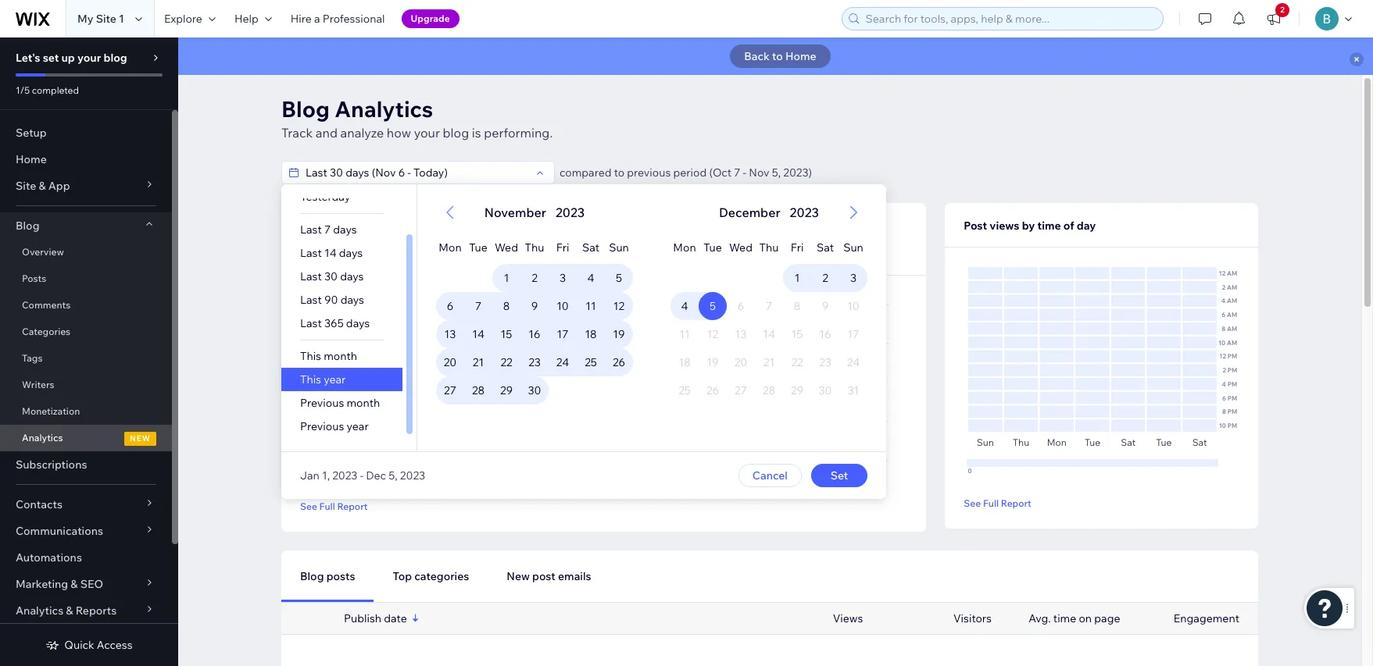 Task type: locate. For each thing, give the bounding box(es) containing it.
visitors left avg.
[[953, 612, 992, 626]]

how
[[387, 125, 411, 141]]

last 14 days
[[300, 246, 363, 260]]

last left 365 at the top left of the page
[[300, 317, 322, 331]]

Search for tools, apps, help & more... field
[[861, 8, 1158, 30]]

7
[[734, 166, 740, 180], [324, 223, 331, 237], [475, 299, 482, 313]]

row group
[[417, 264, 652, 452], [652, 264, 886, 452]]

up
[[61, 51, 75, 65]]

alert down compared
[[480, 203, 590, 222]]

list box
[[281, 185, 417, 438]]

30
[[324, 270, 338, 284], [528, 384, 541, 398]]

days right 90
[[340, 293, 364, 307]]

1 vertical spatial -
[[360, 469, 364, 483]]

0 horizontal spatial your
[[77, 51, 101, 65]]

0 horizontal spatial post
[[300, 222, 323, 236]]

0 horizontal spatial visitors
[[424, 222, 463, 236]]

0 horizontal spatial site
[[16, 179, 36, 193]]

analytics down monetization
[[22, 432, 63, 444]]

2023
[[556, 205, 585, 220], [790, 205, 819, 220], [332, 469, 358, 483], [400, 469, 425, 483]]

fri up 10
[[556, 241, 569, 255]]

views for 0
[[326, 222, 355, 236]]

blog for posts
[[300, 570, 324, 584]]

wed down november
[[495, 241, 518, 255]]

0 vertical spatial 14
[[324, 246, 337, 260]]

1 vertical spatial previous
[[300, 420, 344, 434]]

2 last from the top
[[300, 246, 322, 260]]

1 horizontal spatial 5
[[710, 299, 716, 313]]

analytics down marketing on the left bottom of the page
[[16, 604, 63, 618]]

blog inside blog analytics track and analyze how your blog is performing.
[[281, 95, 330, 123]]

(oct
[[709, 166, 732, 180]]

4 left "tuesday, december 5, 2023" cell
[[681, 299, 688, 313]]

1 this from the top
[[300, 349, 321, 363]]

blog button
[[0, 213, 172, 239]]

overview link
[[0, 239, 172, 266]]

12
[[613, 299, 625, 313]]

hire a professional
[[291, 12, 385, 26]]

0 horizontal spatial sat
[[582, 241, 600, 255]]

0 horizontal spatial mon tue wed thu
[[439, 241, 544, 255]]

1 horizontal spatial 14
[[472, 327, 484, 342]]

help button
[[225, 0, 281, 38]]

14 up last 30 days
[[324, 246, 337, 260]]

7 right (oct
[[734, 166, 740, 180]]

1 fri from the left
[[556, 241, 569, 255]]

this for this year
[[300, 373, 321, 387]]

tue for 6
[[469, 241, 488, 255]]

25
[[585, 356, 597, 370]]

on
[[1079, 612, 1092, 626]]

1/5 completed
[[16, 84, 79, 96]]

blog inside button
[[300, 570, 324, 584]]

1 vertical spatial 5
[[710, 299, 716, 313]]

alert
[[480, 203, 590, 222], [714, 203, 824, 222]]

5, right nov
[[772, 166, 781, 180]]

hire
[[291, 12, 312, 26]]

1 vertical spatial analytics
[[22, 432, 63, 444]]

1 horizontal spatial thu
[[759, 241, 779, 255]]

17
[[557, 327, 569, 342]]

month up 'previous year'
[[347, 396, 380, 410]]

1 for 6
[[504, 271, 509, 285]]

1 horizontal spatial site
[[96, 12, 116, 26]]

previous down previous month
[[300, 420, 344, 434]]

year up previous month
[[324, 373, 346, 387]]

1 vertical spatial blog
[[443, 125, 469, 141]]

0 inside post views 0
[[300, 238, 309, 256]]

fri down 2023)
[[791, 241, 804, 255]]

4 up 11
[[587, 271, 594, 285]]

mon for 6
[[439, 241, 462, 255]]

grid containing december
[[652, 184, 886, 452]]

see full report
[[964, 497, 1032, 509], [300, 501, 368, 512]]

1 horizontal spatial views
[[990, 219, 1020, 233]]

0 vertical spatial analytics
[[335, 95, 433, 123]]

30 right 29
[[528, 384, 541, 398]]

1 horizontal spatial 3
[[850, 271, 857, 285]]

2 horizontal spatial 2
[[1280, 5, 1285, 15]]

- left nov
[[743, 166, 746, 180]]

last down the last 7 days
[[300, 246, 322, 260]]

previous
[[300, 396, 344, 410], [300, 420, 344, 434]]

analytics for analytics
[[22, 432, 63, 444]]

mon down the compared to previous period (oct 7 - nov 5, 2023)
[[673, 241, 696, 255]]

1 vertical spatial &
[[71, 578, 78, 592]]

alert containing november
[[480, 203, 590, 222]]

mon tue wed thu for 4
[[673, 241, 779, 255]]

row containing 4
[[671, 292, 868, 320]]

publish
[[344, 612, 381, 626]]

last left 90
[[300, 293, 322, 307]]

top
[[393, 570, 412, 584]]

1 horizontal spatial home
[[785, 49, 817, 63]]

3
[[560, 271, 566, 285], [850, 271, 857, 285]]

1 0 button from the left
[[528, 203, 652, 275]]

2023 down compared
[[556, 205, 585, 220]]

thu down november
[[525, 241, 544, 255]]

post up last 14 days
[[300, 222, 323, 236]]

1 vertical spatial this
[[300, 373, 321, 387]]

0 horizontal spatial 0
[[300, 238, 309, 256]]

1 horizontal spatial 2
[[822, 271, 828, 285]]

time left of
[[1038, 219, 1061, 233]]

1 sun from the left
[[609, 241, 629, 255]]

0 vertical spatial month
[[324, 349, 357, 363]]

0 horizontal spatial blog
[[103, 51, 127, 65]]

3 for 6
[[560, 271, 566, 285]]

last for last 14 days
[[300, 246, 322, 260]]

1 grid from the left
[[417, 184, 652, 452]]

previous for previous year
[[300, 420, 344, 434]]

tue down november
[[469, 241, 488, 255]]

14 inside row
[[472, 327, 484, 342]]

1 previous from the top
[[300, 396, 344, 410]]

1/5
[[16, 84, 30, 96]]

views
[[833, 612, 863, 626]]

row
[[436, 227, 633, 264], [671, 227, 868, 264], [436, 264, 633, 292], [671, 264, 868, 292], [436, 292, 633, 320], [671, 292, 868, 320], [436, 320, 633, 349], [671, 320, 868, 349], [436, 349, 633, 377], [671, 349, 868, 377], [436, 377, 633, 405], [671, 377, 868, 405], [436, 405, 633, 433]]

5, right dec at the bottom of page
[[389, 469, 398, 483]]

1 horizontal spatial 1
[[504, 271, 509, 285]]

0 horizontal spatial wed
[[495, 241, 518, 255]]

0 vertical spatial blog
[[103, 51, 127, 65]]

site
[[96, 12, 116, 26], [16, 179, 36, 193]]

month
[[324, 349, 357, 363], [347, 396, 380, 410]]

2 for 4
[[822, 271, 828, 285]]

1 wed from the left
[[495, 241, 518, 255]]

month for previous month
[[347, 396, 380, 410]]

2 grid from the left
[[652, 184, 886, 452]]

1 vertical spatial month
[[347, 396, 380, 410]]

list box containing yesterday
[[281, 185, 417, 438]]

1 horizontal spatial sat
[[817, 241, 834, 255]]

tue for 4
[[704, 241, 722, 255]]

cancel button
[[738, 464, 802, 488]]

1 last from the top
[[300, 223, 322, 237]]

0 vertical spatial &
[[39, 179, 46, 193]]

blog
[[281, 95, 330, 123], [16, 219, 39, 233], [300, 570, 324, 584]]

yesterday
[[300, 190, 350, 204]]

&
[[39, 179, 46, 193], [71, 578, 78, 592], [66, 604, 73, 618]]

previous down this year
[[300, 396, 344, 410]]

1 vertical spatial home
[[16, 152, 47, 166]]

1 vertical spatial 7
[[324, 223, 331, 237]]

2 inside button
[[1280, 5, 1285, 15]]

this up this year
[[300, 349, 321, 363]]

0 vertical spatial this
[[300, 349, 321, 363]]

blog left posts
[[300, 570, 324, 584]]

0 horizontal spatial 14
[[324, 246, 337, 260]]

1 for 4
[[795, 271, 800, 285]]

last 90 days
[[300, 293, 364, 307]]

2 row group from the left
[[652, 264, 886, 452]]

0 horizontal spatial 4
[[587, 271, 594, 285]]

2 wed from the left
[[729, 241, 753, 255]]

analytics inside blog analytics track and analyze how your blog is performing.
[[335, 95, 433, 123]]

page
[[1094, 612, 1120, 626]]

1 horizontal spatial full
[[983, 497, 999, 509]]

period
[[673, 166, 707, 180]]

wed
[[495, 241, 518, 255], [729, 241, 753, 255]]

5,
[[772, 166, 781, 180], [389, 469, 398, 483]]

blog posts button
[[281, 551, 374, 603]]

views up last 14 days
[[326, 222, 355, 236]]

days right 365 at the top left of the page
[[346, 317, 370, 331]]

1 horizontal spatial see full report
[[964, 497, 1032, 509]]

last up last 14 days
[[300, 223, 322, 237]]

views left by
[[990, 219, 1020, 233]]

2 previous from the top
[[300, 420, 344, 434]]

blog up track
[[281, 95, 330, 123]]

- left dec at the bottom of page
[[360, 469, 364, 483]]

days up last 90 days
[[340, 270, 364, 284]]

1 horizontal spatial sun
[[843, 241, 864, 255]]

& left reports
[[66, 604, 73, 618]]

0 vertical spatial 4
[[587, 271, 594, 285]]

& inside analytics & reports dropdown button
[[66, 604, 73, 618]]

30 inside row
[[528, 384, 541, 398]]

0 vertical spatial year
[[324, 373, 346, 387]]

days for last 30 days
[[340, 270, 364, 284]]

contacts
[[16, 498, 63, 512]]

new
[[507, 570, 530, 584]]

days
[[333, 223, 357, 237], [339, 246, 363, 260], [340, 270, 364, 284], [340, 293, 364, 307], [346, 317, 370, 331]]

0 horizontal spatial fri
[[556, 241, 569, 255]]

0 horizontal spatial to
[[614, 166, 625, 180]]

to inside back to home button
[[772, 49, 783, 63]]

thu for 6
[[525, 241, 544, 255]]

sun
[[609, 241, 629, 255], [843, 241, 864, 255]]

alert down nov
[[714, 203, 824, 222]]

blog down the my site 1
[[103, 51, 127, 65]]

1 vertical spatial site
[[16, 179, 36, 193]]

0 horizontal spatial report
[[337, 501, 368, 512]]

dec
[[366, 469, 386, 483]]

post inside post views 0
[[300, 222, 323, 236]]

setup link
[[0, 120, 172, 146]]

1 horizontal spatial blog
[[443, 125, 469, 141]]

blog
[[103, 51, 127, 65], [443, 125, 469, 141]]

last for last 365 days
[[300, 317, 322, 331]]

2 sat from the left
[[817, 241, 834, 255]]

0 horizontal spatial 5,
[[389, 469, 398, 483]]

1 horizontal spatial 7
[[475, 299, 482, 313]]

year
[[324, 373, 346, 387], [347, 420, 369, 434]]

mon up 6
[[439, 241, 462, 255]]

wed down december
[[729, 241, 753, 255]]

subscriptions
[[16, 458, 87, 472]]

1 vertical spatial your
[[414, 125, 440, 141]]

0 horizontal spatial 5
[[616, 271, 622, 285]]

year for this year
[[324, 373, 346, 387]]

7 up last 14 days
[[324, 223, 331, 237]]

sat
[[582, 241, 600, 255], [817, 241, 834, 255]]

0 horizontal spatial alert
[[480, 203, 590, 222]]

1 vertical spatial 14
[[472, 327, 484, 342]]

new post emails button
[[488, 551, 610, 603]]

30 up 90
[[324, 270, 338, 284]]

your inside blog analytics track and analyze how your blog is performing.
[[414, 125, 440, 141]]

0 horizontal spatial 2
[[532, 271, 538, 285]]

2 this from the top
[[300, 373, 321, 387]]

2 horizontal spatial 1
[[795, 271, 800, 285]]

2 mon from the left
[[673, 241, 696, 255]]

visitors up 6
[[424, 222, 463, 236]]

16
[[529, 327, 541, 342]]

0 vertical spatial visitors
[[424, 222, 463, 236]]

4
[[587, 271, 594, 285], [681, 299, 688, 313]]

& left seo
[[71, 578, 78, 592]]

previous for previous month
[[300, 396, 344, 410]]

2 horizontal spatial 0
[[671, 238, 680, 256]]

month up this year
[[324, 349, 357, 363]]

wed for 4
[[729, 241, 753, 255]]

views inside post views 0
[[326, 222, 355, 236]]

year down previous month
[[347, 420, 369, 434]]

2 sun from the left
[[843, 241, 864, 255]]

blog left is
[[443, 125, 469, 141]]

days for last 365 days
[[346, 317, 370, 331]]

0 horizontal spatial 7
[[324, 223, 331, 237]]

site right my
[[96, 12, 116, 26]]

4 last from the top
[[300, 293, 322, 307]]

2 3 from the left
[[850, 271, 857, 285]]

7 left 8
[[475, 299, 482, 313]]

0 vertical spatial 30
[[324, 270, 338, 284]]

0 vertical spatial home
[[785, 49, 817, 63]]

sidebar element
[[0, 38, 178, 667]]

2 thu from the left
[[759, 241, 779, 255]]

views
[[990, 219, 1020, 233], [326, 222, 355, 236]]

1 vertical spatial 30
[[528, 384, 541, 398]]

grid
[[417, 184, 652, 452], [652, 184, 886, 452]]

2 tue from the left
[[704, 241, 722, 255]]

to left 'previous'
[[614, 166, 625, 180]]

tue
[[469, 241, 488, 255], [704, 241, 722, 255]]

days up last 30 days
[[339, 246, 363, 260]]

& inside marketing & seo dropdown button
[[71, 578, 78, 592]]

top categories button
[[374, 551, 488, 603]]

0 horizontal spatial see full report
[[300, 501, 368, 512]]

your
[[77, 51, 101, 65], [414, 125, 440, 141]]

0 horizontal spatial views
[[326, 222, 355, 236]]

2 mon tue wed thu from the left
[[673, 241, 779, 255]]

analytics inside dropdown button
[[16, 604, 63, 618]]

a
[[314, 12, 320, 26]]

1 horizontal spatial alert
[[714, 203, 824, 222]]

1 horizontal spatial -
[[743, 166, 746, 180]]

previous year
[[300, 420, 369, 434]]

1 vertical spatial to
[[614, 166, 625, 180]]

home inside back to home button
[[785, 49, 817, 63]]

this down this month
[[300, 373, 321, 387]]

mon
[[439, 241, 462, 255], [673, 241, 696, 255]]

marketing
[[16, 578, 68, 592]]

home down setup
[[16, 152, 47, 166]]

1 horizontal spatial year
[[347, 420, 369, 434]]

new
[[130, 434, 151, 444]]

writers
[[22, 379, 54, 391]]

1 thu from the left
[[525, 241, 544, 255]]

your right how
[[414, 125, 440, 141]]

0 vertical spatial previous
[[300, 396, 344, 410]]

1 alert from the left
[[480, 203, 590, 222]]

1 vertical spatial visitors
[[953, 612, 992, 626]]

1 horizontal spatial visitors
[[953, 612, 992, 626]]

2 vertical spatial &
[[66, 604, 73, 618]]

1 mon tue wed thu from the left
[[439, 241, 544, 255]]

0
[[300, 238, 309, 256], [547, 238, 556, 256], [671, 238, 680, 256]]

row containing 6
[[436, 292, 633, 320]]

1
[[119, 12, 124, 26], [504, 271, 509, 285], [795, 271, 800, 285]]

23
[[528, 356, 541, 370]]

site left app
[[16, 179, 36, 193]]

sun for 6
[[609, 241, 629, 255]]

0 horizontal spatial year
[[324, 373, 346, 387]]

5 last from the top
[[300, 317, 322, 331]]

2023 down 2023)
[[790, 205, 819, 220]]

days up last 14 days
[[333, 223, 357, 237]]

time left on
[[1053, 612, 1076, 626]]

3 0 from the left
[[671, 238, 680, 256]]

fri for 4
[[791, 241, 804, 255]]

top categories
[[393, 570, 469, 584]]

0 vertical spatial 7
[[734, 166, 740, 180]]

avg. time on page
[[1029, 612, 1120, 626]]

1 0 from the left
[[300, 238, 309, 256]]

to right back
[[772, 49, 783, 63]]

& left app
[[39, 179, 46, 193]]

compared
[[560, 166, 612, 180]]

hire a professional link
[[281, 0, 394, 38]]

your right up at left
[[77, 51, 101, 65]]

1 vertical spatial blog
[[16, 219, 39, 233]]

2 fri from the left
[[791, 241, 804, 255]]

0 button down (oct
[[652, 203, 775, 275]]

2 vertical spatial 7
[[475, 299, 482, 313]]

0 button down compared
[[528, 203, 652, 275]]

home
[[785, 49, 817, 63], [16, 152, 47, 166]]

1 horizontal spatial 0
[[547, 238, 556, 256]]

tue down december
[[704, 241, 722, 255]]

comments
[[22, 299, 70, 311]]

1 vertical spatial year
[[347, 420, 369, 434]]

seo
[[80, 578, 103, 592]]

2 alert from the left
[[714, 203, 824, 222]]

thu down december
[[759, 241, 779, 255]]

2 0 from the left
[[547, 238, 556, 256]]

post for by
[[964, 219, 987, 233]]

analytics up how
[[335, 95, 433, 123]]

1 horizontal spatial mon tue wed thu
[[673, 241, 779, 255]]

post views by time of day
[[964, 219, 1096, 233]]

0 vertical spatial -
[[743, 166, 746, 180]]

days for last 14 days
[[339, 246, 363, 260]]

1 mon from the left
[[439, 241, 462, 255]]

14 left 15
[[472, 327, 484, 342]]

1 3 from the left
[[560, 271, 566, 285]]

0 vertical spatial 5
[[616, 271, 622, 285]]

last down last 14 days
[[300, 270, 322, 284]]

1 horizontal spatial wed
[[729, 241, 753, 255]]

mon tue wed thu down november
[[439, 241, 544, 255]]

blog for analytics
[[281, 95, 330, 123]]

and
[[316, 125, 338, 141]]

0 horizontal spatial thu
[[525, 241, 544, 255]]

1 horizontal spatial your
[[414, 125, 440, 141]]

mon tue wed thu for 6
[[439, 241, 544, 255]]

1 tue from the left
[[469, 241, 488, 255]]

1 vertical spatial time
[[1053, 612, 1076, 626]]

0 horizontal spatial home
[[16, 152, 47, 166]]

0 horizontal spatial see
[[300, 501, 317, 512]]

2023 right 1,
[[332, 469, 358, 483]]

& inside "site & app" dropdown button
[[39, 179, 46, 193]]

1 horizontal spatial 30
[[528, 384, 541, 398]]

categories
[[22, 326, 70, 338]]

0 vertical spatial to
[[772, 49, 783, 63]]

thu
[[525, 241, 544, 255], [759, 241, 779, 255]]

1 horizontal spatial post
[[964, 219, 987, 233]]

blog up overview
[[16, 219, 39, 233]]

report for left see full report button
[[337, 501, 368, 512]]

visitors inside visitors button
[[424, 222, 463, 236]]

my
[[77, 12, 93, 26]]

set button
[[811, 464, 868, 488]]

this for this month
[[300, 349, 321, 363]]

blog analytics track and analyze how your blog is performing.
[[281, 95, 553, 141]]

home right back
[[785, 49, 817, 63]]

1 sat from the left
[[582, 241, 600, 255]]

previous month
[[300, 396, 380, 410]]

back to home alert
[[178, 38, 1373, 75]]

blog posts
[[300, 570, 355, 584]]

27
[[444, 384, 456, 398]]

last
[[300, 223, 322, 237], [300, 246, 322, 260], [300, 270, 322, 284], [300, 293, 322, 307], [300, 317, 322, 331]]

jan
[[300, 469, 320, 483]]

None field
[[301, 162, 531, 184]]

mon tue wed thu down december
[[673, 241, 779, 255]]

2 0 button from the left
[[652, 203, 775, 275]]

alert containing december
[[714, 203, 824, 222]]

3 last from the top
[[300, 270, 322, 284]]

post left by
[[964, 219, 987, 233]]



Task type: describe. For each thing, give the bounding box(es) containing it.
analytics for analytics & reports
[[16, 604, 63, 618]]

1 vertical spatial 4
[[681, 299, 688, 313]]

date
[[384, 612, 407, 626]]

this month
[[300, 349, 357, 363]]

home link
[[0, 146, 172, 173]]

2023 right dec at the bottom of page
[[400, 469, 425, 483]]

year for previous year
[[347, 420, 369, 434]]

1 horizontal spatial see
[[964, 497, 981, 509]]

0 for 1st 0 button from left
[[547, 238, 556, 256]]

performing.
[[484, 125, 553, 141]]

21
[[473, 356, 484, 370]]

0 horizontal spatial 1
[[119, 12, 124, 26]]

back to home button
[[730, 45, 831, 68]]

marketing & seo button
[[0, 571, 172, 598]]

& for analytics
[[66, 604, 73, 618]]

19
[[613, 327, 625, 342]]

thu for 4
[[759, 241, 779, 255]]

1 horizontal spatial 5,
[[772, 166, 781, 180]]

nov
[[749, 166, 770, 180]]

26
[[613, 356, 625, 370]]

posts
[[22, 273, 46, 284]]

0 vertical spatial site
[[96, 12, 116, 26]]

22
[[501, 356, 512, 370]]

days for last 7 days
[[333, 223, 357, 237]]

0 horizontal spatial -
[[360, 469, 364, 483]]

communications button
[[0, 518, 172, 545]]

90
[[324, 293, 338, 307]]

quick
[[64, 639, 94, 653]]

18
[[585, 327, 597, 342]]

0 horizontal spatial see full report button
[[300, 499, 368, 513]]

december
[[719, 205, 780, 220]]

last for last 7 days
[[300, 223, 322, 237]]

& for site
[[39, 179, 46, 193]]

communications
[[16, 524, 103, 539]]

& for marketing
[[71, 578, 78, 592]]

blog inside sidebar element
[[103, 51, 127, 65]]

last for last 30 days
[[300, 270, 322, 284]]

compared to previous period (oct 7 - nov 5, 2023)
[[560, 166, 812, 180]]

20
[[444, 356, 457, 370]]

row containing 20
[[436, 349, 633, 377]]

last for last 90 days
[[300, 293, 322, 307]]

help
[[234, 12, 259, 26]]

mon for 4
[[673, 241, 696, 255]]

site inside dropdown button
[[16, 179, 36, 193]]

previous
[[627, 166, 671, 180]]

fri for 6
[[556, 241, 569, 255]]

site & app button
[[0, 173, 172, 199]]

of
[[1064, 219, 1074, 233]]

app
[[48, 179, 70, 193]]

automations link
[[0, 545, 172, 571]]

365
[[324, 317, 344, 331]]

blog inside blog analytics track and analyze how your blog is performing.
[[443, 125, 469, 141]]

to for compared
[[614, 166, 625, 180]]

post for 0
[[300, 222, 323, 236]]

subscriptions link
[[0, 452, 172, 478]]

9
[[531, 299, 538, 313]]

analytics & reports button
[[0, 598, 172, 624]]

reports
[[76, 604, 117, 618]]

3 for 4
[[850, 271, 857, 285]]

track
[[281, 125, 313, 141]]

0 vertical spatial time
[[1038, 219, 1061, 233]]

writers link
[[0, 372, 172, 399]]

is
[[472, 125, 481, 141]]

tags link
[[0, 345, 172, 372]]

wed for 6
[[495, 241, 518, 255]]

grid containing november
[[417, 184, 652, 452]]

row containing 27
[[436, 377, 633, 405]]

let's set up your blog
[[16, 51, 127, 65]]

set
[[43, 51, 59, 65]]

blog inside dropdown button
[[16, 219, 39, 233]]

upgrade
[[411, 13, 450, 24]]

my site 1
[[77, 12, 124, 26]]

0 horizontal spatial full
[[319, 501, 335, 512]]

your inside sidebar element
[[77, 51, 101, 65]]

28
[[472, 384, 485, 398]]

post views 0
[[300, 222, 355, 256]]

13
[[444, 327, 456, 342]]

to for back
[[772, 49, 783, 63]]

quick access button
[[46, 639, 133, 653]]

upgrade button
[[401, 9, 459, 28]]

views for by
[[990, 219, 1020, 233]]

visitors button
[[405, 203, 528, 275]]

this year
[[300, 373, 346, 387]]

6
[[447, 299, 454, 313]]

day
[[1077, 219, 1096, 233]]

row containing 13
[[436, 320, 633, 349]]

access
[[97, 639, 133, 653]]

7 inside row
[[475, 299, 482, 313]]

categories link
[[0, 319, 172, 345]]

back to home
[[744, 49, 817, 63]]

setup
[[16, 126, 47, 140]]

14 inside list box
[[324, 246, 337, 260]]

quick access
[[64, 639, 133, 653]]

0 for 2nd 0 button from the left
[[671, 238, 680, 256]]

2 horizontal spatial 7
[[734, 166, 740, 180]]

new post emails
[[507, 570, 591, 584]]

professional
[[323, 12, 385, 26]]

last 30 days
[[300, 270, 364, 284]]

home inside home 'link'
[[16, 152, 47, 166]]

24
[[556, 356, 569, 370]]

days for last 90 days
[[340, 293, 364, 307]]

sat for 6
[[582, 241, 600, 255]]

set
[[831, 469, 848, 483]]

report for right see full report button
[[1001, 497, 1032, 509]]

sun for 4
[[843, 241, 864, 255]]

avg.
[[1029, 612, 1051, 626]]

engagement
[[1174, 612, 1240, 626]]

2023)
[[783, 166, 812, 180]]

1,
[[322, 469, 330, 483]]

let's
[[16, 51, 40, 65]]

monetization link
[[0, 399, 172, 425]]

tuesday, december 5, 2023 cell
[[699, 292, 727, 320]]

analyze
[[340, 125, 384, 141]]

november
[[484, 205, 546, 220]]

1 row group from the left
[[417, 264, 652, 452]]

1 horizontal spatial see full report button
[[964, 496, 1032, 510]]

sat for 4
[[817, 241, 834, 255]]

0 horizontal spatial 30
[[324, 270, 338, 284]]

5 inside "tuesday, december 5, 2023" cell
[[710, 299, 716, 313]]

month for this month
[[324, 349, 357, 363]]

explore
[[164, 12, 202, 26]]

11
[[586, 299, 596, 313]]

15
[[501, 327, 512, 342]]

tags
[[22, 352, 43, 364]]

by
[[1022, 219, 1035, 233]]

2 for 6
[[532, 271, 538, 285]]



Task type: vqa. For each thing, say whether or not it's contained in the screenshot.
topmost 5,
yes



